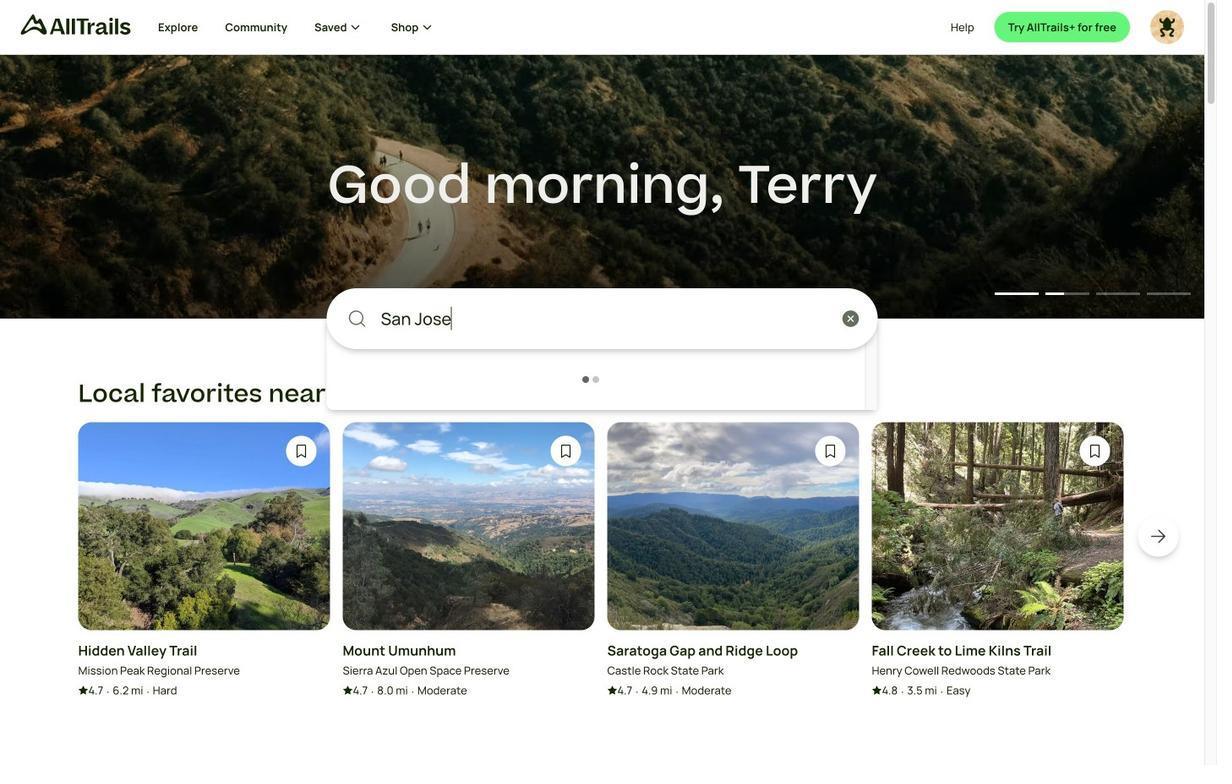 Task type: locate. For each thing, give the bounding box(es) containing it.
whispy clouds pass through dark green mountain valleys filled with trees below a dark grey rocky cliff edge. image
[[0, 55, 1205, 319]]

show slide 4 image
[[1148, 293, 1192, 295]]

add to list image
[[558, 443, 575, 460], [822, 443, 839, 460]]

0 horizontal spatial add to list image
[[558, 443, 575, 460]]

Search by city, park, or trail name field
[[381, 306, 833, 331]]

cookie consent banner dialog
[[20, 685, 1185, 745]]

1 horizontal spatial add to list image
[[822, 443, 839, 460]]

1 horizontal spatial add to list image
[[1087, 443, 1104, 460]]

next image
[[1149, 526, 1169, 547]]

add to list image
[[293, 443, 310, 460], [1087, 443, 1104, 460]]

show slide 3 image
[[1097, 293, 1141, 295]]

0 horizontal spatial add to list image
[[293, 443, 310, 460]]

None search field
[[327, 288, 878, 410]]

dialog
[[0, 0, 1218, 765]]



Task type: vqa. For each thing, say whether or not it's contained in the screenshot.
TERRY icon
yes



Task type: describe. For each thing, give the bounding box(es) containing it.
2 add to list image from the left
[[1087, 443, 1104, 460]]

show slide 1 image
[[995, 293, 1039, 295]]

clear image
[[841, 309, 861, 329]]

1 add to list image from the left
[[558, 443, 575, 460]]

show slide 2 image
[[1046, 293, 1066, 295]]

terry image
[[1151, 10, 1185, 44]]

2 add to list image from the left
[[822, 443, 839, 460]]

1 add to list image from the left
[[293, 443, 310, 460]]



